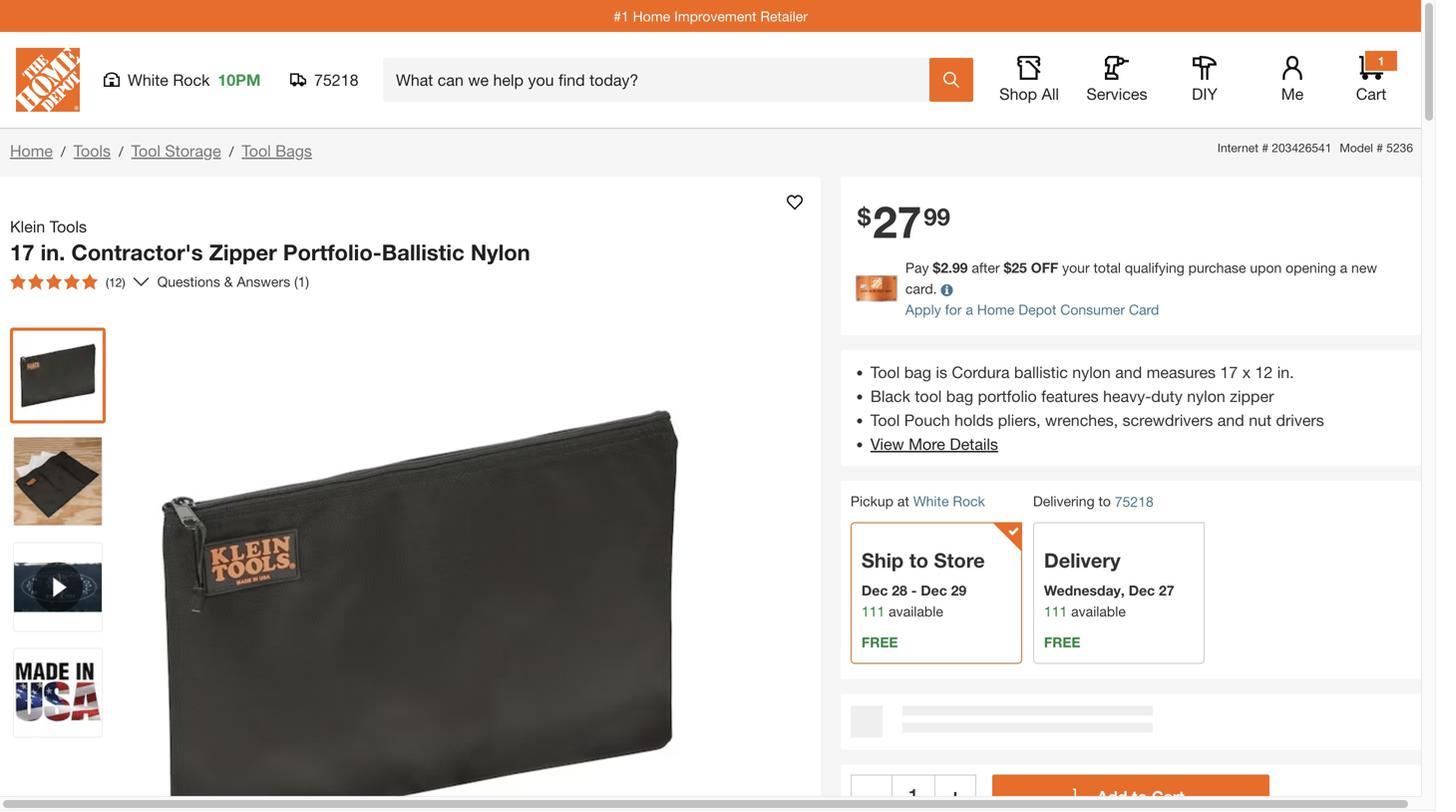 Task type: locate. For each thing, give the bounding box(es) containing it.
bag left is
[[905, 363, 932, 382]]

free down 28
[[862, 634, 898, 650]]

0 vertical spatial home
[[633, 8, 671, 24]]

services
[[1087, 84, 1148, 103]]

1 horizontal spatial 27
[[1159, 582, 1175, 598]]

heavy-
[[1104, 387, 1152, 406]]

delivering to 75218
[[1034, 493, 1154, 510]]

1 111 from the left
[[862, 603, 885, 619]]

to
[[1099, 493, 1112, 509], [910, 548, 929, 572], [1133, 787, 1148, 806]]

available down wednesday,
[[1072, 603, 1126, 619]]

and up the heavy-
[[1116, 363, 1143, 382]]

$ right pay
[[933, 259, 941, 276]]

2 available from the left
[[1072, 603, 1126, 619]]

0 horizontal spatial dec
[[862, 582, 888, 598]]

&
[[224, 273, 233, 290]]

me
[[1282, 84, 1304, 103]]

off
[[1031, 259, 1059, 276]]

- right 28
[[912, 582, 917, 598]]

black klein tools tool bags 5236 e1.1 image
[[14, 438, 102, 525]]

screwdrivers
[[1123, 411, 1214, 429]]

1 vertical spatial cart
[[1152, 787, 1185, 806]]

ship
[[862, 548, 904, 572]]

storage
[[165, 141, 221, 160]]

1 free from the left
[[862, 634, 898, 650]]

1 horizontal spatial nylon
[[1188, 387, 1226, 406]]

add to cart
[[1098, 787, 1185, 806]]

0 horizontal spatial 27
[[873, 195, 922, 247]]

111 down wednesday,
[[1045, 603, 1068, 619]]

delivery
[[1045, 548, 1121, 572]]

0 horizontal spatial a
[[966, 301, 974, 318]]

1 vertical spatial rock
[[953, 493, 986, 509]]

tool up view
[[871, 411, 900, 429]]

$
[[858, 202, 871, 230], [933, 259, 941, 276], [1004, 259, 1012, 276]]

/ left tools link
[[61, 143, 65, 160]]

bag up holds
[[947, 387, 974, 406]]

0 vertical spatial and
[[1116, 363, 1143, 382]]

# right internet
[[1263, 141, 1269, 155]]

home left depot
[[978, 301, 1015, 318]]

1 horizontal spatial /
[[119, 143, 123, 160]]

1 vertical spatial 27
[[1159, 582, 1175, 598]]

nylon down measures at the top right of the page
[[1188, 387, 1226, 406]]

pickup at white rock
[[851, 493, 986, 509]]

$ inside $ 27 99
[[858, 202, 871, 230]]

1 horizontal spatial 111
[[1045, 603, 1068, 619]]

/
[[61, 143, 65, 160], [119, 143, 123, 160], [229, 143, 234, 160]]

0 horizontal spatial cart
[[1152, 787, 1185, 806]]

home / tools / tool storage / tool bags
[[10, 141, 312, 160]]

white rock 10pm
[[128, 70, 261, 89]]

1 # from the left
[[1263, 141, 1269, 155]]

0 vertical spatial -
[[912, 582, 917, 598]]

2 # from the left
[[1377, 141, 1384, 155]]

0 horizontal spatial free
[[862, 634, 898, 650]]

1 horizontal spatial dec
[[921, 582, 948, 598]]

delivering
[[1034, 493, 1095, 509]]

0 horizontal spatial $
[[858, 202, 871, 230]]

1 vertical spatial 75218
[[1115, 493, 1154, 510]]

a right for
[[966, 301, 974, 318]]

home
[[633, 8, 671, 24], [10, 141, 53, 160], [978, 301, 1015, 318]]

a
[[1341, 259, 1348, 276], [966, 301, 974, 318]]

0 vertical spatial white
[[128, 70, 169, 89]]

pay
[[906, 259, 929, 276]]

in. down klein tools 'link'
[[40, 239, 65, 265]]

17 left x in the top right of the page
[[1221, 363, 1239, 382]]

tool storage link
[[131, 141, 221, 160]]

diy
[[1192, 84, 1218, 103]]

- inside ship to store dec 28 - dec 29 111 available
[[912, 582, 917, 598]]

cart
[[1357, 84, 1387, 103], [1152, 787, 1185, 806]]

1 horizontal spatial -
[[912, 582, 917, 598]]

cart 1
[[1357, 54, 1387, 103]]

75218 button
[[290, 70, 359, 90]]

0 horizontal spatial 75218
[[314, 70, 359, 89]]

1 horizontal spatial cart
[[1357, 84, 1387, 103]]

1 horizontal spatial white
[[914, 493, 949, 509]]

cart down 1
[[1357, 84, 1387, 103]]

75218 right 10pm
[[314, 70, 359, 89]]

ship to store dec 28 - dec 29 111 available
[[862, 548, 985, 619]]

rock down the details
[[953, 493, 986, 509]]

free down wednesday,
[[1045, 634, 1081, 650]]

store
[[934, 548, 985, 572]]

nylon up features
[[1073, 363, 1111, 382]]

to for cart
[[1133, 787, 1148, 806]]

2 vertical spatial to
[[1133, 787, 1148, 806]]

delivery wednesday, dec 27 111 available
[[1045, 548, 1175, 619]]

2 vertical spatial home
[[978, 301, 1015, 318]]

#1
[[614, 8, 629, 24]]

portfolio
[[978, 387, 1037, 406]]

27 right wednesday,
[[1159, 582, 1175, 598]]

dec inside the delivery wednesday, dec 27 111 available
[[1129, 582, 1156, 598]]

0 horizontal spatial in.
[[40, 239, 65, 265]]

available down 28
[[889, 603, 944, 619]]

to left 75218 link at the bottom
[[1099, 493, 1112, 509]]

0 horizontal spatial 17
[[10, 239, 34, 265]]

0 vertical spatial 27
[[873, 195, 922, 247]]

2 111 from the left
[[1045, 603, 1068, 619]]

consumer
[[1061, 301, 1126, 318]]

to right ship
[[910, 548, 929, 572]]

27 left 99
[[873, 195, 922, 247]]

and
[[1116, 363, 1143, 382], [1218, 411, 1245, 429]]

1 horizontal spatial 17
[[1221, 363, 1239, 382]]

- left + at the right of page
[[867, 781, 877, 810]]

2 horizontal spatial /
[[229, 143, 234, 160]]

111 down ship
[[862, 603, 885, 619]]

1 horizontal spatial available
[[1072, 603, 1126, 619]]

questions
[[157, 273, 220, 290]]

nut
[[1249, 411, 1272, 429]]

1 horizontal spatial a
[[1341, 259, 1348, 276]]

What can we help you find today? search field
[[396, 59, 929, 101]]

2 free from the left
[[1045, 634, 1081, 650]]

dec left 29
[[921, 582, 948, 598]]

1 vertical spatial -
[[867, 781, 877, 810]]

0 vertical spatial 17
[[10, 239, 34, 265]]

tools right home link
[[73, 141, 111, 160]]

tools right klein
[[50, 217, 87, 236]]

1 vertical spatial tools
[[50, 217, 87, 236]]

after
[[972, 259, 1000, 276]]

0 horizontal spatial -
[[867, 781, 877, 810]]

tool left bags
[[242, 141, 271, 160]]

0 vertical spatial a
[[1341, 259, 1348, 276]]

dec right wednesday,
[[1129, 582, 1156, 598]]

white right at
[[914, 493, 949, 509]]

white
[[128, 70, 169, 89], [914, 493, 949, 509]]

-
[[912, 582, 917, 598], [867, 781, 877, 810]]

1 vertical spatial and
[[1218, 411, 1245, 429]]

me button
[[1261, 56, 1325, 104]]

0 vertical spatial 75218
[[314, 70, 359, 89]]

1 vertical spatial in.
[[1278, 363, 1295, 382]]

75218 inside button
[[314, 70, 359, 89]]

17 inside tool bag is cordura ballistic nylon and measures 17 x 12 in. black tool bag portfolio features heavy-duty nylon zipper tool pouch holds pliers, wrenches, screwdrivers and nut drivers view more details
[[1221, 363, 1239, 382]]

tool up black
[[871, 363, 900, 382]]

in. right 12
[[1278, 363, 1295, 382]]

None field
[[893, 775, 935, 811]]

to inside delivering to 75218
[[1099, 493, 1112, 509]]

2 horizontal spatial dec
[[1129, 582, 1156, 598]]

depot
[[1019, 301, 1057, 318]]

a inside your total qualifying purchase upon opening a new card.
[[1341, 259, 1348, 276]]

0 vertical spatial tools
[[73, 141, 111, 160]]

1 vertical spatial to
[[910, 548, 929, 572]]

0 vertical spatial cart
[[1357, 84, 1387, 103]]

0 horizontal spatial /
[[61, 143, 65, 160]]

drivers
[[1277, 411, 1325, 429]]

1 horizontal spatial bag
[[947, 387, 974, 406]]

$ right add to list image
[[858, 202, 871, 230]]

1 vertical spatial 17
[[1221, 363, 1239, 382]]

3 / from the left
[[229, 143, 234, 160]]

1 dec from the left
[[862, 582, 888, 598]]

a left new at the right of the page
[[1341, 259, 1348, 276]]

qualifying
[[1125, 259, 1185, 276]]

75218 inside delivering to 75218
[[1115, 493, 1154, 510]]

apply
[[906, 301, 942, 318]]

cart inside button
[[1152, 787, 1185, 806]]

/ right tools link
[[119, 143, 123, 160]]

1 horizontal spatial free
[[1045, 634, 1081, 650]]

#1 home improvement retailer
[[614, 8, 808, 24]]

1 horizontal spatial #
[[1377, 141, 1384, 155]]

to for store
[[910, 548, 929, 572]]

black
[[871, 387, 911, 406]]

2 horizontal spatial to
[[1133, 787, 1148, 806]]

0 vertical spatial nylon
[[1073, 363, 1111, 382]]

available inside the delivery wednesday, dec 27 111 available
[[1072, 603, 1126, 619]]

0 horizontal spatial #
[[1263, 141, 1269, 155]]

apply for a home depot consumer card
[[906, 301, 1160, 318]]

5236
[[1387, 141, 1414, 155]]

white up home / tools / tool storage / tool bags
[[128, 70, 169, 89]]

$ right the after
[[1004, 259, 1012, 276]]

to inside ship to store dec 28 - dec 29 111 available
[[910, 548, 929, 572]]

1 horizontal spatial to
[[1099, 493, 1112, 509]]

0 vertical spatial in.
[[40, 239, 65, 265]]

75218 right delivering
[[1115, 493, 1154, 510]]

0 horizontal spatial bag
[[905, 363, 932, 382]]

internet # 203426541 model # 5236
[[1218, 141, 1414, 155]]

shop all button
[[998, 56, 1062, 104]]

1 vertical spatial home
[[10, 141, 53, 160]]

1 vertical spatial bag
[[947, 387, 974, 406]]

17 down klein
[[10, 239, 34, 265]]

1 available from the left
[[889, 603, 944, 619]]

1 horizontal spatial rock
[[953, 493, 986, 509]]

card.
[[906, 280, 937, 297]]

(12) button
[[2, 266, 133, 298]]

tool
[[131, 141, 161, 160], [242, 141, 271, 160], [871, 363, 900, 382], [871, 411, 900, 429]]

1 horizontal spatial $
[[933, 259, 941, 276]]

questions & answers (1)
[[157, 273, 309, 290]]

/ right storage
[[229, 143, 234, 160]]

retailer
[[761, 8, 808, 24]]

wednesday,
[[1045, 582, 1125, 598]]

0 horizontal spatial rock
[[173, 70, 210, 89]]

to right add
[[1133, 787, 1148, 806]]

12
[[1256, 363, 1273, 382]]

cart right add
[[1152, 787, 1185, 806]]

and left nut
[[1218, 411, 1245, 429]]

home left tools link
[[10, 141, 53, 160]]

the home depot logo image
[[16, 48, 80, 112]]

1 horizontal spatial home
[[633, 8, 671, 24]]

rock left 10pm
[[173, 70, 210, 89]]

home link
[[10, 141, 53, 160]]

17
[[10, 239, 34, 265], [1221, 363, 1239, 382]]

cordura
[[952, 363, 1010, 382]]

3 dec from the left
[[1129, 582, 1156, 598]]

0 vertical spatial to
[[1099, 493, 1112, 509]]

1 vertical spatial white
[[914, 493, 949, 509]]

2 / from the left
[[119, 143, 123, 160]]

answers
[[237, 273, 290, 290]]

tool bags link
[[242, 141, 312, 160]]

dec left 28
[[862, 582, 888, 598]]

at
[[898, 493, 910, 509]]

available
[[889, 603, 944, 619], [1072, 603, 1126, 619]]

#
[[1263, 141, 1269, 155], [1377, 141, 1384, 155]]

bag
[[905, 363, 932, 382], [947, 387, 974, 406]]

(12)
[[106, 275, 125, 289]]

# left 5236
[[1377, 141, 1384, 155]]

0 horizontal spatial available
[[889, 603, 944, 619]]

1 horizontal spatial in.
[[1278, 363, 1295, 382]]

0 horizontal spatial 111
[[862, 603, 885, 619]]

6332308811112 image
[[14, 543, 102, 631]]

0 vertical spatial rock
[[173, 70, 210, 89]]

features
[[1042, 387, 1099, 406]]

to inside button
[[1133, 787, 1148, 806]]

0 horizontal spatial to
[[910, 548, 929, 572]]

1 horizontal spatial 75218
[[1115, 493, 1154, 510]]

home right #1 on the left top of page
[[633, 8, 671, 24]]

0 horizontal spatial and
[[1116, 363, 1143, 382]]



Task type: describe. For each thing, give the bounding box(es) containing it.
klein
[[10, 217, 45, 236]]

shop all
[[1000, 84, 1060, 103]]

tool
[[915, 387, 942, 406]]

view more details link
[[871, 434, 999, 453]]

free for wednesday,
[[1045, 634, 1081, 650]]

tools inside klein tools 17 in. contractor's zipper portfolio-ballistic nylon
[[50, 217, 87, 236]]

nylon
[[471, 239, 531, 265]]

total
[[1094, 259, 1122, 276]]

tools link
[[73, 141, 111, 160]]

2.99
[[941, 259, 968, 276]]

measures
[[1147, 363, 1216, 382]]

pay $ 2.99 after $ 25 off
[[906, 259, 1059, 276]]

x
[[1243, 363, 1251, 382]]

improvement
[[675, 8, 757, 24]]

diy button
[[1173, 56, 1237, 104]]

+ button
[[935, 775, 977, 811]]

1 vertical spatial a
[[966, 301, 974, 318]]

wrenches,
[[1046, 411, 1119, 429]]

2 dec from the left
[[921, 582, 948, 598]]

2 horizontal spatial $
[[1004, 259, 1012, 276]]

in. inside tool bag is cordura ballistic nylon and measures 17 x 12 in. black tool bag portfolio features heavy-duty nylon zipper tool pouch holds pliers, wrenches, screwdrivers and nut drivers view more details
[[1278, 363, 1295, 382]]

portfolio-
[[283, 239, 382, 265]]

add
[[1098, 787, 1128, 806]]

tool bag is cordura ballistic nylon and measures 17 x 12 in. black tool bag portfolio features heavy-duty nylon zipper tool pouch holds pliers, wrenches, screwdrivers and nut drivers view more details
[[871, 363, 1325, 453]]

10pm
[[218, 70, 261, 89]]

new
[[1352, 259, 1378, 276]]

internet
[[1218, 141, 1259, 155]]

apply for a home depot consumer card link
[[906, 301, 1160, 318]]

1 horizontal spatial and
[[1218, 411, 1245, 429]]

contractor's
[[71, 239, 203, 265]]

upon
[[1251, 259, 1282, 276]]

klein tools 17 in. contractor's zipper portfolio-ballistic nylon
[[10, 217, 531, 265]]

all
[[1042, 84, 1060, 103]]

bags
[[276, 141, 312, 160]]

holds
[[955, 411, 994, 429]]

0 horizontal spatial nylon
[[1073, 363, 1111, 382]]

klein tools link
[[10, 215, 95, 238]]

view
[[871, 434, 905, 453]]

pickup
[[851, 493, 894, 509]]

111 inside the delivery wednesday, dec 27 111 available
[[1045, 603, 1068, 619]]

pliers,
[[998, 411, 1041, 429]]

zipper
[[1231, 387, 1275, 406]]

ballistic
[[1015, 363, 1068, 382]]

ballistic
[[382, 239, 465, 265]]

29
[[952, 582, 967, 598]]

free for to
[[862, 634, 898, 650]]

203426541
[[1273, 141, 1332, 155]]

model
[[1340, 141, 1374, 155]]

your
[[1063, 259, 1090, 276]]

25
[[1012, 259, 1028, 276]]

0 horizontal spatial white
[[128, 70, 169, 89]]

to for 75218
[[1099, 493, 1112, 509]]

for
[[946, 301, 962, 318]]

27 inside the delivery wednesday, dec 27 111 available
[[1159, 582, 1175, 598]]

tool left storage
[[131, 141, 161, 160]]

black klein tools tool bags 5236 64.0 image
[[14, 332, 102, 420]]

5 stars image
[[10, 274, 98, 290]]

111 inside ship to store dec 28 - dec 29 111 available
[[862, 603, 885, 619]]

white rock button
[[914, 493, 986, 509]]

details
[[950, 434, 999, 453]]

99
[[924, 202, 951, 230]]

purchase
[[1189, 259, 1247, 276]]

add to list image
[[787, 195, 803, 211]]

info image
[[941, 284, 953, 296]]

in. inside klein tools 17 in. contractor's zipper portfolio-ballistic nylon
[[40, 239, 65, 265]]

1 vertical spatial nylon
[[1188, 387, 1226, 406]]

your total qualifying purchase upon opening a new card.
[[906, 259, 1378, 297]]

1 / from the left
[[61, 143, 65, 160]]

duty
[[1152, 387, 1183, 406]]

0 horizontal spatial home
[[10, 141, 53, 160]]

more
[[909, 434, 946, 453]]

- inside button
[[867, 781, 877, 810]]

- button
[[851, 775, 893, 811]]

black klein tools tool bags 5236 40.2 image
[[14, 649, 102, 737]]

1
[[1379, 54, 1385, 68]]

zipper
[[209, 239, 277, 265]]

28
[[892, 582, 908, 598]]

+
[[949, 781, 963, 810]]

(1)
[[294, 273, 309, 290]]

available inside ship to store dec 28 - dec 29 111 available
[[889, 603, 944, 619]]

services button
[[1086, 56, 1149, 104]]

pouch
[[905, 411, 951, 429]]

apply now image
[[856, 276, 906, 302]]

add to cart button
[[993, 775, 1270, 811]]

2 horizontal spatial home
[[978, 301, 1015, 318]]

17 inside klein tools 17 in. contractor's zipper portfolio-ballistic nylon
[[10, 239, 34, 265]]

75218 link
[[1115, 491, 1154, 512]]

0 vertical spatial bag
[[905, 363, 932, 382]]

opening
[[1286, 259, 1337, 276]]

card
[[1129, 301, 1160, 318]]

(12) link
[[2, 266, 149, 298]]



Task type: vqa. For each thing, say whether or not it's contained in the screenshot.
Customer Service
no



